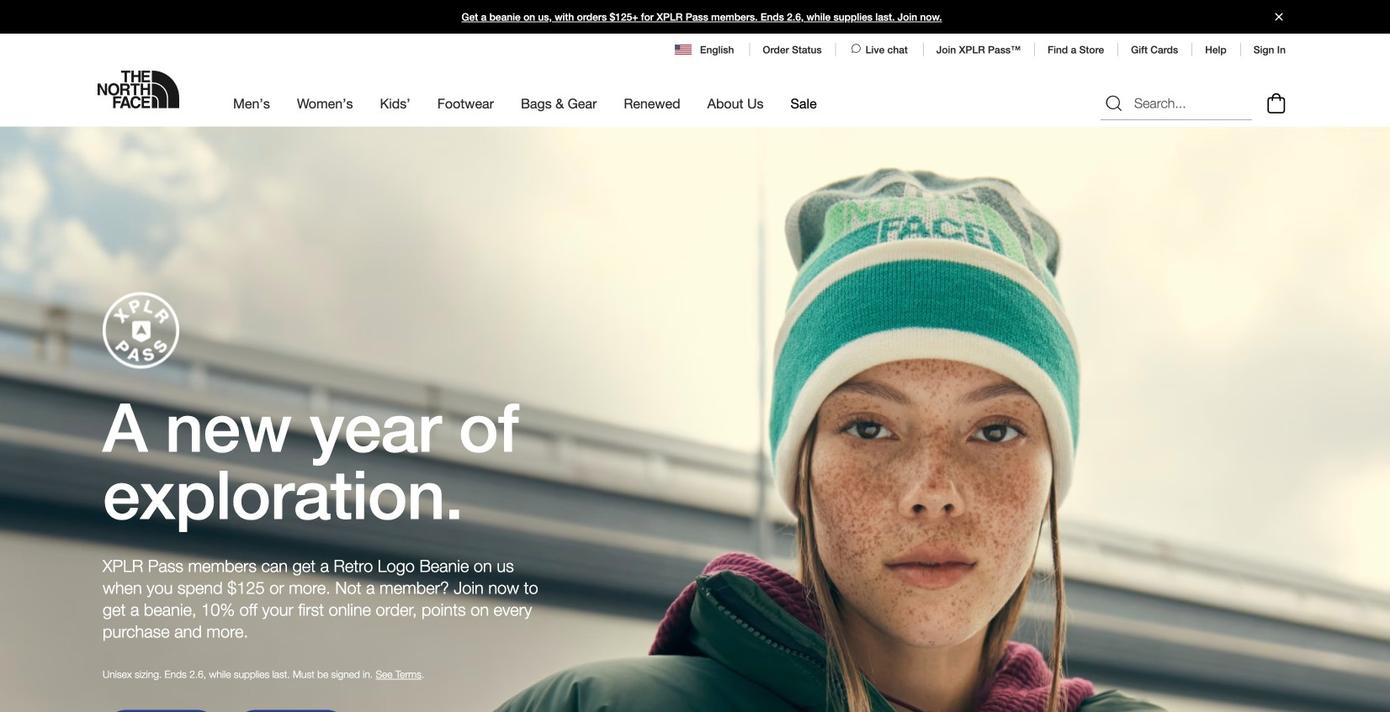 Task type: vqa. For each thing, say whether or not it's contained in the screenshot.
dusty periwinkle icon in the radio
no



Task type: describe. For each thing, give the bounding box(es) containing it.
close image
[[1269, 13, 1290, 21]]

a woman looks at you with a straight face. she is outside wearing the north face retro logo beanie, and north face down jacket in pine needle. image
[[0, 126, 1391, 713]]

search all image
[[1104, 94, 1125, 114]]

loyalty logo image
[[103, 292, 179, 369]]



Task type: locate. For each thing, give the bounding box(es) containing it.
the north face home page image
[[98, 71, 179, 109]]

view cart image
[[1263, 91, 1290, 116]]

Search search field
[[1101, 87, 1253, 120]]



